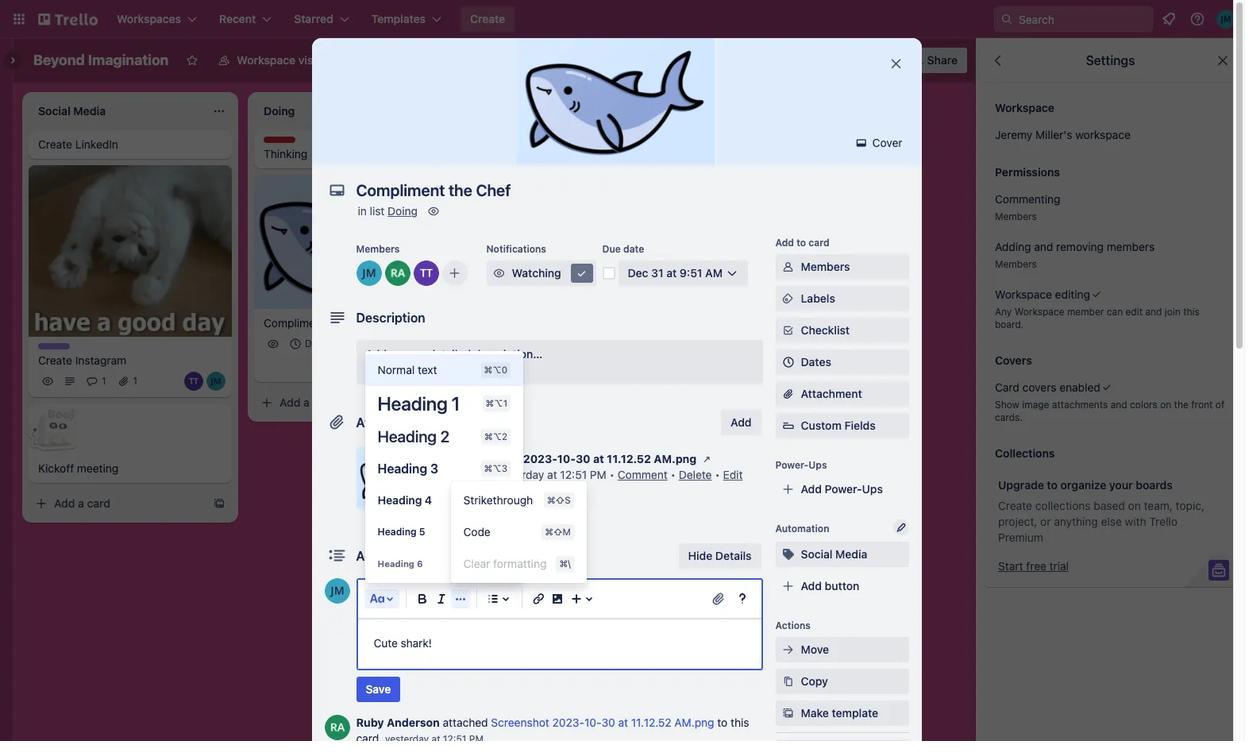 Task type: vqa. For each thing, say whether or not it's contained in the screenshot.


Task type: describe. For each thing, give the bounding box(es) containing it.
based
[[1094, 499, 1126, 513]]

heading 5
[[378, 526, 426, 538]]

shark!
[[401, 636, 432, 650]]

kickoff meeting link
[[38, 461, 222, 477]]

heading 2
[[378, 427, 450, 446]]

colors
[[1131, 399, 1158, 411]]

show image attachments and colors on the front of cards.
[[996, 399, 1225, 424]]

editor toolbar toolbar
[[364, 351, 755, 612]]

editing
[[1056, 288, 1091, 301]]

2 vertical spatial ups
[[863, 482, 884, 496]]

premium
[[999, 531, 1044, 544]]

share
[[928, 53, 958, 67]]

compliment
[[264, 316, 326, 330]]

1 vertical spatial screenshot
[[491, 716, 550, 729]]

1 down the create instagram "link"
[[133, 375, 138, 387]]

copy link
[[776, 669, 909, 694]]

cute shark!
[[374, 636, 432, 650]]

ruby anderson (rubyanderson7) image
[[385, 261, 410, 286]]

⌘\
[[560, 559, 571, 569]]

board
[[372, 53, 403, 67]]

1 vertical spatial create from template… image
[[213, 498, 226, 510]]

clear formatting
[[464, 557, 547, 571]]

sm image for the move link
[[781, 642, 797, 658]]

this inside any workspace member can edit and join this board.
[[1184, 306, 1201, 318]]

heading 1 group
[[365, 354, 524, 580]]

2
[[440, 427, 450, 446]]

formatting
[[494, 557, 547, 571]]

removing
[[1057, 240, 1104, 253]]

more
[[399, 347, 426, 361]]

delete link
[[679, 468, 712, 482]]

1 inside "heading 1" group
[[452, 393, 460, 415]]

sm image for automation button
[[669, 48, 691, 70]]

attachments
[[1053, 399, 1109, 411]]

comment link
[[618, 468, 668, 482]]

hide
[[689, 549, 713, 563]]

cards.
[[996, 412, 1023, 424]]

miller's
[[1036, 128, 1073, 141]]

yesterday
[[495, 468, 545, 482]]

1 down instagram
[[102, 375, 106, 387]]

heading 4
[[378, 493, 432, 507]]

power- inside button
[[598, 53, 635, 67]]

add a card button for the bottommost create from template… icon
[[29, 491, 207, 517]]

add a more detailed description…
[[366, 347, 543, 361]]

dec for dec 31
[[305, 337, 323, 349]]

make template
[[801, 706, 879, 720]]

⌘⌥1
[[486, 398, 508, 408]]

social
[[801, 547, 833, 561]]

create from template… image
[[664, 145, 677, 157]]

0 horizontal spatial terry turtle (terryturtle) image
[[184, 372, 203, 391]]

Board name text field
[[25, 48, 177, 73]]

due date
[[603, 243, 645, 255]]

and inside show image attachments and colors on the front of cards.
[[1111, 399, 1128, 411]]

can
[[1108, 306, 1124, 318]]

and inside any workspace member can edit and join this board.
[[1146, 306, 1163, 318]]

heading 3
[[378, 462, 439, 476]]

create for create
[[470, 12, 506, 25]]

dec 31 at 9:51 am
[[628, 266, 723, 280]]

detailed
[[429, 347, 471, 361]]

permissions
[[996, 165, 1061, 179]]

⌘⌥3
[[484, 463, 508, 474]]

heading for heading 3
[[378, 462, 428, 476]]

board link
[[345, 48, 413, 73]]

add power-ups
[[801, 482, 884, 496]]

added yesterday at 12:51 pm
[[458, 468, 607, 482]]

create linkedin
[[38, 137, 118, 151]]

⌘⌥4
[[484, 495, 508, 505]]

organize
[[1061, 478, 1107, 492]]

attachment
[[801, 387, 863, 400]]

labels link
[[776, 286, 909, 311]]

hide details link
[[679, 544, 762, 569]]

dates button
[[776, 350, 909, 375]]

save button
[[356, 677, 401, 702]]

sm image for "cover" "link"
[[854, 135, 870, 151]]

members inside adding and removing members members
[[996, 258, 1038, 270]]

description…
[[474, 347, 543, 361]]

thinking
[[264, 147, 308, 161]]

dates
[[801, 355, 832, 369]]

else
[[1102, 515, 1123, 528]]

1 vertical spatial 10-
[[585, 716, 602, 729]]

members link
[[776, 254, 909, 280]]

beyond
[[33, 52, 85, 68]]

0 horizontal spatial ruby anderson (rubyanderson7) image
[[325, 715, 350, 741]]

adding and removing members members
[[996, 240, 1155, 270]]

a inside the add a more detailed description… link
[[390, 347, 396, 361]]

0 vertical spatial create from template… image
[[439, 396, 451, 409]]

create instagram link
[[38, 353, 222, 369]]

this inside to this card
[[731, 716, 750, 729]]

board.
[[996, 319, 1025, 331]]

or
[[1041, 515, 1052, 528]]

sm image inside the social media button
[[781, 547, 797, 563]]

sm image up delete link
[[699, 451, 715, 467]]

instagram
[[75, 354, 126, 367]]

card
[[996, 381, 1020, 394]]

normal
[[378, 363, 415, 377]]

due
[[603, 243, 621, 255]]

2 horizontal spatial ruby anderson (rubyanderson7) image
[[858, 49, 880, 72]]

sm image for make template link at the bottom right
[[781, 706, 797, 722]]

start
[[999, 559, 1024, 573]]

join
[[1166, 306, 1181, 318]]

create for create instagram
[[38, 354, 72, 367]]

sm image for labels
[[781, 291, 797, 307]]

make
[[801, 706, 829, 720]]

0 vertical spatial screenshot
[[458, 452, 521, 466]]

heading for heading 2
[[378, 427, 437, 446]]

0 notifications image
[[1160, 10, 1179, 29]]

list
[[370, 204, 385, 218]]

search image
[[1001, 13, 1014, 25]]

workspace visible button
[[209, 48, 342, 73]]

social media
[[801, 547, 868, 561]]

automation inside button
[[691, 53, 751, 67]]

filters
[[788, 53, 821, 67]]

star or unstar board image
[[186, 54, 199, 67]]

notifications
[[487, 243, 547, 255]]

workspace for workspace visible
[[237, 53, 296, 67]]

⌘⌥2
[[485, 431, 508, 442]]

italic ⌘i image
[[432, 590, 451, 609]]

sm image for members
[[781, 259, 797, 275]]

members up ruby anderson (rubyanderson7) icon
[[356, 243, 400, 255]]

Dec 31 checkbox
[[286, 334, 341, 353]]

template
[[832, 706, 879, 720]]

make template link
[[776, 701, 909, 726]]

sm image for watching
[[491, 265, 507, 281]]

sm image for copy link
[[781, 674, 797, 690]]

31 for dec 31
[[326, 337, 336, 349]]

⌘⌥6
[[484, 559, 508, 569]]

0 horizontal spatial add a card
[[54, 497, 110, 510]]

anderson
[[387, 716, 440, 729]]

ruby
[[356, 716, 384, 729]]

screenshot 2023-10-30 at 11.12.52 am.png link
[[491, 716, 715, 729]]

custom fields
[[801, 419, 876, 432]]

labels
[[801, 292, 836, 305]]

heading 6
[[378, 559, 423, 569]]

add members to card image
[[449, 265, 461, 281]]

ups inside button
[[635, 53, 656, 67]]

add a card button for create from template… image
[[480, 138, 658, 164]]

to for organize
[[1048, 478, 1058, 492]]

on inside upgrade to organize your boards create collections based on team, topic, project, or anything else with trello premium
[[1129, 499, 1142, 513]]

more formatting image
[[451, 590, 470, 609]]

beyond imagination
[[33, 52, 169, 68]]

9:51
[[680, 266, 703, 280]]

upgrade to organize your boards create collections based on team, topic, project, or anything else with trello premium
[[999, 478, 1205, 544]]

remove cover link
[[458, 489, 549, 505]]

at inside button
[[667, 266, 677, 280]]



Task type: locate. For each thing, give the bounding box(es) containing it.
automation left "filters" button
[[691, 53, 751, 67]]

terry turtle (terryturtle) image down the create instagram "link"
[[184, 372, 203, 391]]

color: purple, title: none image
[[38, 344, 70, 350]]

group
[[451, 485, 587, 580]]

open information menu image
[[1190, 11, 1206, 27]]

0 horizontal spatial the
[[329, 316, 345, 330]]

1 vertical spatial power-ups
[[776, 459, 828, 471]]

compliment the chef link
[[264, 315, 448, 331]]

1 horizontal spatial power-
[[776, 459, 809, 471]]

dec inside button
[[628, 266, 649, 280]]

31 left 9:51
[[652, 266, 664, 280]]

jeremy miller's workspace
[[996, 128, 1131, 141]]

dec 31
[[305, 337, 336, 349]]

the inside show image attachments and colors on the front of cards.
[[1175, 399, 1189, 411]]

filters button
[[764, 48, 825, 73]]

comment
[[618, 468, 668, 482]]

hide details
[[689, 549, 752, 563]]

link image
[[529, 590, 548, 609]]

workspace down workspace editing
[[1015, 306, 1065, 318]]

2 horizontal spatial and
[[1146, 306, 1163, 318]]

0 vertical spatial on
[[1161, 399, 1172, 411]]

jeremy miller (jeremymiller198) image
[[1217, 10, 1236, 29], [837, 49, 860, 72], [356, 261, 382, 286], [410, 357, 429, 376], [207, 372, 226, 391], [325, 578, 350, 604]]

linkedin
[[75, 137, 118, 151]]

2 horizontal spatial power-
[[825, 482, 863, 496]]

workspace inside any workspace member can edit and join this board.
[[1015, 306, 1065, 318]]

1 horizontal spatial add a card
[[280, 395, 336, 409]]

0 horizontal spatial and
[[1035, 240, 1054, 253]]

start free trial
[[999, 559, 1070, 573]]

custom
[[801, 419, 842, 432]]

1 horizontal spatial terry turtle (terryturtle) image
[[388, 357, 407, 376]]

dec inside checkbox
[[305, 337, 323, 349]]

workspace up jeremy at right
[[996, 101, 1055, 114]]

1 horizontal spatial power-ups
[[776, 459, 828, 471]]

0 horizontal spatial 10-
[[558, 452, 576, 466]]

heading up heading 3
[[378, 427, 437, 446]]

project,
[[999, 515, 1038, 528]]

0 vertical spatial automation
[[691, 53, 751, 67]]

sm image inside "cover" "link"
[[854, 135, 870, 151]]

0 vertical spatial the
[[329, 316, 345, 330]]

of
[[1216, 399, 1225, 411]]

custom fields button
[[776, 418, 909, 434]]

1 vertical spatial power-
[[776, 459, 809, 471]]

collections
[[1036, 499, 1091, 513]]

sm image
[[781, 259, 797, 275], [491, 265, 507, 281], [781, 291, 797, 307], [781, 323, 797, 339], [699, 451, 715, 467], [781, 547, 797, 563]]

boards
[[1137, 478, 1174, 492]]

ruby anderson (rubyanderson7) image
[[858, 49, 880, 72], [432, 357, 451, 376], [325, 715, 350, 741]]

any
[[996, 306, 1013, 318]]

6 heading from the top
[[378, 559, 415, 569]]

sm image
[[669, 48, 691, 70], [854, 135, 870, 151], [426, 203, 442, 219], [574, 265, 590, 281], [458, 489, 474, 505], [781, 642, 797, 658], [781, 674, 797, 690], [781, 706, 797, 722]]

workspace up any
[[996, 288, 1053, 301]]

1 horizontal spatial to
[[797, 237, 807, 249]]

31 for dec 31 at 9:51 am
[[652, 266, 664, 280]]

topic,
[[1177, 499, 1205, 513]]

create inside create linkedin link
[[38, 137, 72, 151]]

move link
[[776, 637, 909, 663]]

0 horizontal spatial on
[[1129, 499, 1142, 513]]

sm image inside automation button
[[669, 48, 691, 70]]

2 vertical spatial power-
[[825, 482, 863, 496]]

5
[[419, 526, 426, 538]]

11.12.52
[[607, 452, 652, 466], [632, 716, 672, 729]]

1 horizontal spatial add a card button
[[254, 390, 432, 415]]

primary element
[[0, 0, 1246, 38]]

sm image inside checklist link
[[781, 323, 797, 339]]

heading left the 4
[[378, 493, 422, 507]]

and left join
[[1146, 306, 1163, 318]]

power-ups button
[[566, 48, 666, 73]]

1 horizontal spatial and
[[1111, 399, 1128, 411]]

heading up heading 4
[[378, 462, 428, 476]]

0 vertical spatial 10-
[[558, 452, 576, 466]]

4
[[425, 493, 432, 507]]

date
[[624, 243, 645, 255]]

screenshot up added at left bottom
[[458, 452, 521, 466]]

members down adding
[[996, 258, 1038, 270]]

sm image inside members link
[[781, 259, 797, 275]]

workspace visible
[[237, 53, 332, 67]]

2 horizontal spatial ups
[[863, 482, 884, 496]]

lists image
[[484, 590, 503, 609]]

31 inside the 'dec 31 at 9:51 am' button
[[652, 266, 664, 280]]

attached
[[443, 716, 488, 729]]

0 horizontal spatial dec
[[305, 337, 323, 349]]

0 vertical spatial 30
[[576, 452, 591, 466]]

group containing strikethrough
[[451, 485, 587, 580]]

dec
[[628, 266, 649, 280], [305, 337, 323, 349]]

cover
[[521, 490, 549, 504]]

to for card
[[797, 237, 807, 249]]

Mark due date as complete checkbox
[[603, 267, 615, 280]]

terry turtle (terryturtle) image right ruby anderson (rubyanderson7) icon
[[414, 261, 439, 286]]

1 horizontal spatial dec
[[628, 266, 649, 280]]

0 horizontal spatial ups
[[635, 53, 656, 67]]

6
[[417, 559, 423, 569]]

image image
[[548, 590, 567, 609]]

add a card button for top create from template… icon
[[254, 390, 432, 415]]

and right adding
[[1035, 240, 1054, 253]]

actions
[[776, 620, 811, 632]]

open help dialog image
[[733, 590, 752, 609]]

show
[[996, 399, 1020, 411]]

workspace left visible
[[237, 53, 296, 67]]

1 vertical spatial 2023-
[[553, 716, 585, 729]]

create inside upgrade to organize your boards create collections based on team, topic, project, or anything else with trello premium
[[999, 499, 1033, 513]]

dec down compliment the chef
[[305, 337, 323, 349]]

0 vertical spatial 31
[[652, 266, 664, 280]]

0 horizontal spatial this
[[731, 716, 750, 729]]

0 vertical spatial 11.12.52
[[607, 452, 652, 466]]

power- down primary element
[[598, 53, 635, 67]]

normal text
[[378, 363, 437, 377]]

0 vertical spatial to
[[797, 237, 807, 249]]

checklist
[[801, 323, 850, 337]]

0 vertical spatial power-
[[598, 53, 635, 67]]

sm image down add to card
[[781, 259, 797, 275]]

0 vertical spatial ruby anderson (rubyanderson7) image
[[858, 49, 880, 72]]

save
[[366, 683, 391, 696]]

sm image left the labels
[[781, 291, 797, 307]]

31 inside dec 31 checkbox
[[326, 337, 336, 349]]

power-
[[598, 53, 635, 67], [776, 459, 809, 471], [825, 482, 863, 496]]

workspace for workspace
[[996, 101, 1055, 114]]

1 vertical spatial 30
[[602, 716, 616, 729]]

power- down custom fields button
[[825, 482, 863, 496]]

and left colors
[[1111, 399, 1128, 411]]

5 heading from the top
[[378, 526, 417, 538]]

0 horizontal spatial create from template… image
[[213, 498, 226, 510]]

heading left 6 on the left of the page
[[378, 559, 415, 569]]

2 horizontal spatial add a card button
[[480, 138, 658, 164]]

ruby anderson (rubyanderson7) image right filters
[[858, 49, 880, 72]]

None text field
[[348, 176, 873, 205]]

1 horizontal spatial this
[[1184, 306, 1201, 318]]

0 vertical spatial add a card
[[505, 144, 562, 157]]

cover
[[870, 136, 903, 149]]

1 vertical spatial automation
[[776, 523, 830, 535]]

chef
[[348, 316, 373, 330]]

attachment button
[[776, 381, 909, 407]]

edit link
[[724, 468, 743, 482]]

workspace for workspace editing
[[996, 288, 1053, 301]]

ups down fields
[[863, 482, 884, 496]]

sm image left the social
[[781, 547, 797, 563]]

1 down chef
[[363, 337, 367, 349]]

0 horizontal spatial to
[[718, 716, 728, 729]]

sm image for checklist
[[781, 323, 797, 339]]

members down commenting
[[996, 211, 1038, 222]]

collections
[[996, 447, 1056, 460]]

⌘⇧s
[[548, 495, 571, 505]]

sm image for remove cover link
[[458, 489, 474, 505]]

0 horizontal spatial add a card button
[[29, 491, 207, 517]]

1 horizontal spatial 31
[[652, 266, 664, 280]]

0 vertical spatial and
[[1035, 240, 1054, 253]]

bold ⌘b image
[[413, 590, 432, 609]]

watching button
[[487, 261, 596, 286]]

sm image inside labels link
[[781, 291, 797, 307]]

ruby anderson (rubyanderson7) image left ruby in the bottom of the page
[[325, 715, 350, 741]]

dec for dec 31 at 9:51 am
[[628, 266, 649, 280]]

am.png
[[654, 452, 697, 466], [675, 716, 715, 729]]

on inside show image attachments and colors on the front of cards.
[[1161, 399, 1172, 411]]

1 left ⌘⌥1
[[452, 393, 460, 415]]

move
[[801, 643, 830, 656]]

in
[[358, 204, 367, 218]]

3 heading from the top
[[378, 462, 428, 476]]

31 down compliment the chef
[[326, 337, 336, 349]]

add
[[505, 144, 526, 157], [776, 237, 795, 249], [366, 347, 387, 361], [280, 395, 301, 409], [731, 416, 752, 429], [801, 482, 822, 496], [54, 497, 75, 510], [801, 579, 822, 593]]

0 horizontal spatial power-ups
[[598, 53, 656, 67]]

meeting
[[77, 462, 119, 475]]

heading for heading 6
[[378, 559, 415, 569]]

screenshot right attached
[[491, 716, 550, 729]]

ruby anderson (rubyanderson7) image right 'more' at the left top of the page
[[432, 357, 451, 376]]

sm image inside watching button
[[574, 265, 590, 281]]

1 horizontal spatial ruby anderson (rubyanderson7) image
[[432, 357, 451, 376]]

am
[[706, 266, 723, 280]]

1 horizontal spatial the
[[1175, 399, 1189, 411]]

kickoff
[[38, 462, 74, 475]]

sm image left the checklist
[[781, 323, 797, 339]]

heading 1
[[378, 393, 460, 415]]

workspace
[[1076, 128, 1131, 141]]

0 vertical spatial am.png
[[654, 452, 697, 466]]

fields
[[845, 419, 876, 432]]

attach and insert link image
[[711, 591, 727, 607]]

text styles image
[[368, 590, 387, 609]]

terry turtle (terryturtle) image
[[879, 49, 901, 72]]

media
[[836, 547, 868, 561]]

1 vertical spatial ups
[[809, 459, 828, 471]]

sm image inside copy link
[[781, 674, 797, 690]]

1 vertical spatial to
[[1048, 478, 1058, 492]]

to inside upgrade to organize your boards create collections based on team, topic, project, or anything else with trello premium
[[1048, 478, 1058, 492]]

heading for heading 4
[[378, 493, 422, 507]]

0 vertical spatial power-ups
[[598, 53, 656, 67]]

0 vertical spatial this
[[1184, 306, 1201, 318]]

1 vertical spatial the
[[1175, 399, 1189, 411]]

text
[[418, 363, 437, 377]]

2 horizontal spatial terry turtle (terryturtle) image
[[414, 261, 439, 286]]

color: bold red, title: "thoughts" element
[[264, 137, 308, 149]]

Search field
[[1014, 7, 1153, 31]]

trial
[[1050, 559, 1070, 573]]

the
[[329, 316, 345, 330], [1175, 399, 1189, 411]]

ups up the "add power-ups"
[[809, 459, 828, 471]]

0 horizontal spatial power-
[[598, 53, 635, 67]]

0 vertical spatial dec
[[628, 266, 649, 280]]

commenting members
[[996, 192, 1061, 222]]

1 vertical spatial and
[[1146, 306, 1163, 318]]

Main content area, start typing to enter text. text field
[[374, 634, 746, 653]]

2 vertical spatial ruby anderson (rubyanderson7) image
[[325, 715, 350, 741]]

members up the labels
[[801, 260, 851, 273]]

on right colors
[[1161, 399, 1172, 411]]

2 vertical spatial add a card
[[54, 497, 110, 510]]

1 vertical spatial on
[[1129, 499, 1142, 513]]

create inside "link"
[[38, 354, 72, 367]]

2 horizontal spatial add a card
[[505, 144, 562, 157]]

screenshot
[[458, 452, 521, 466], [491, 716, 550, 729]]

power-ups inside button
[[598, 53, 656, 67]]

thinking link
[[264, 146, 448, 162]]

automation up the social
[[776, 523, 830, 535]]

ups down primary element
[[635, 53, 656, 67]]

dec down date
[[628, 266, 649, 280]]

sm image inside watching button
[[491, 265, 507, 281]]

on up with
[[1129, 499, 1142, 513]]

2 heading from the top
[[378, 427, 437, 446]]

compliment the chef
[[264, 316, 373, 330]]

1 vertical spatial am.png
[[675, 716, 715, 729]]

terry turtle (terryturtle) image
[[414, 261, 439, 286], [388, 357, 407, 376], [184, 372, 203, 391]]

1 vertical spatial 31
[[326, 337, 336, 349]]

attachments
[[356, 416, 434, 430]]

2023-
[[524, 452, 558, 466], [553, 716, 585, 729]]

description
[[356, 311, 426, 325]]

1 horizontal spatial create from template… image
[[439, 396, 451, 409]]

on
[[1161, 399, 1172, 411], [1129, 499, 1142, 513]]

jeremy miller's workspace link
[[986, 121, 1236, 149]]

4 heading from the top
[[378, 493, 422, 507]]

0 vertical spatial ups
[[635, 53, 656, 67]]

any workspace member can edit and join this board.
[[996, 306, 1201, 331]]

1 horizontal spatial on
[[1161, 399, 1172, 411]]

add to card
[[776, 237, 830, 249]]

to inside to this card
[[718, 716, 728, 729]]

1 vertical spatial this
[[731, 716, 750, 729]]

back to home image
[[38, 6, 98, 32]]

workspace inside button
[[237, 53, 296, 67]]

2 vertical spatial add a card button
[[29, 491, 207, 517]]

create inside create 'button'
[[470, 12, 506, 25]]

sm image inside the move link
[[781, 642, 797, 658]]

1 vertical spatial dec
[[305, 337, 323, 349]]

added
[[458, 468, 492, 482]]

card inside to this card
[[356, 732, 379, 741]]

1 vertical spatial add a card button
[[254, 390, 432, 415]]

create for create linkedin
[[38, 137, 72, 151]]

activity
[[356, 549, 402, 563]]

12:51
[[561, 468, 587, 482]]

31
[[652, 266, 664, 280], [326, 337, 336, 349]]

1 left 'more' at the left top of the page
[[394, 337, 399, 349]]

and
[[1035, 240, 1054, 253], [1146, 306, 1163, 318], [1111, 399, 1128, 411]]

the left chef
[[329, 316, 345, 330]]

remove cover
[[477, 490, 549, 504]]

1 horizontal spatial automation
[[776, 523, 830, 535]]

1 heading from the top
[[378, 393, 448, 415]]

sm image down notifications
[[491, 265, 507, 281]]

power-ups
[[598, 53, 656, 67], [776, 459, 828, 471]]

power-ups down primary element
[[598, 53, 656, 67]]

1 vertical spatial ruby anderson (rubyanderson7) image
[[432, 357, 451, 376]]

sm image inside make template link
[[781, 706, 797, 722]]

2 vertical spatial to
[[718, 716, 728, 729]]

heading
[[378, 393, 448, 415], [378, 427, 437, 446], [378, 462, 428, 476], [378, 493, 422, 507], [378, 526, 417, 538], [378, 559, 415, 569]]

1 horizontal spatial 30
[[602, 716, 616, 729]]

members
[[1107, 240, 1155, 253]]

heading left 5
[[378, 526, 417, 538]]

0 horizontal spatial automation
[[691, 53, 751, 67]]

1 vertical spatial add a card
[[280, 395, 336, 409]]

add button
[[801, 579, 860, 593]]

1 horizontal spatial ups
[[809, 459, 828, 471]]

0 vertical spatial add a card button
[[480, 138, 658, 164]]

0 horizontal spatial 31
[[326, 337, 336, 349]]

and inside adding and removing members members
[[1035, 240, 1054, 253]]

1 horizontal spatial 10-
[[585, 716, 602, 729]]

members inside commenting members
[[996, 211, 1038, 222]]

the left front
[[1175, 399, 1189, 411]]

add power-ups link
[[776, 477, 909, 502]]

member
[[1068, 306, 1105, 318]]

0 horizontal spatial 30
[[576, 452, 591, 466]]

power-ups down custom
[[776, 459, 828, 471]]

2 vertical spatial and
[[1111, 399, 1128, 411]]

this right join
[[1184, 306, 1201, 318]]

2 horizontal spatial to
[[1048, 478, 1058, 492]]

3
[[431, 462, 439, 476]]

add button button
[[776, 574, 909, 599]]

terry turtle (terryturtle) image left text
[[388, 357, 407, 376]]

this left make at the bottom of the page
[[731, 716, 750, 729]]

adding
[[996, 240, 1032, 253]]

0 vertical spatial 2023-
[[524, 452, 558, 466]]

heading for heading 5
[[378, 526, 417, 538]]

power- down custom
[[776, 459, 809, 471]]

heading for heading 1
[[378, 393, 448, 415]]

heading up attachments
[[378, 393, 448, 415]]

create from template… image
[[439, 396, 451, 409], [213, 498, 226, 510]]

1 vertical spatial 11.12.52
[[632, 716, 672, 729]]



